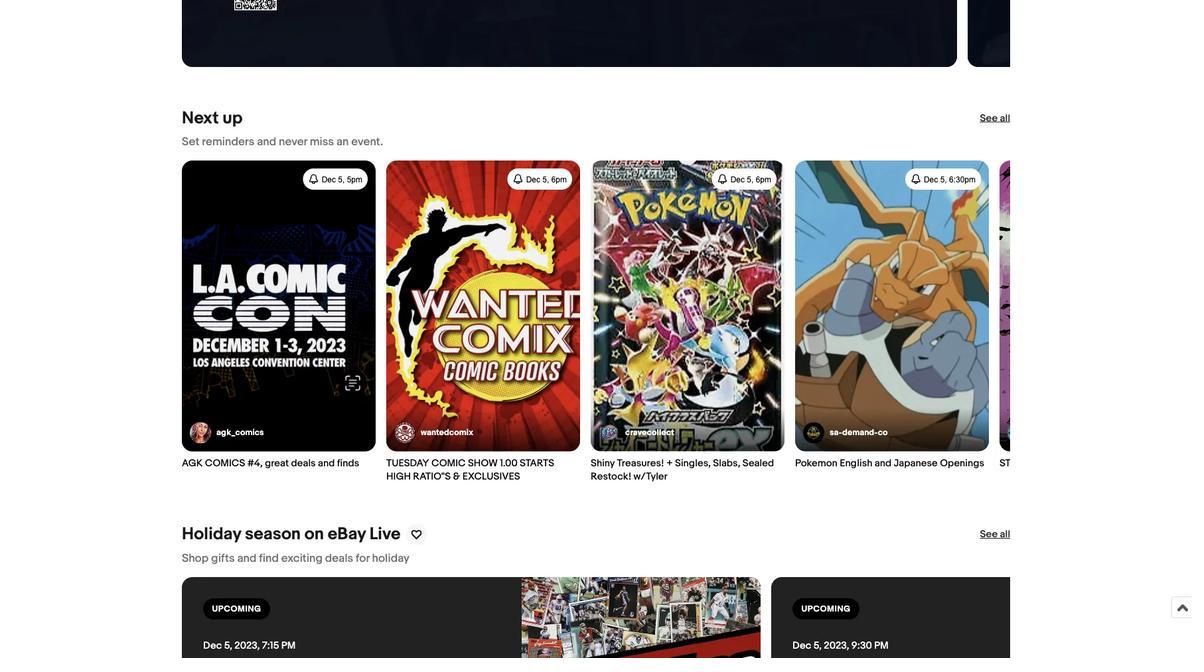 Task type: describe. For each thing, give the bounding box(es) containing it.
see all link for set reminders and never miss an event.
[[980, 112, 1010, 125]]

slabs,
[[713, 458, 740, 470]]

gifts
[[211, 552, 235, 565]]

pm for dec 5, 2023, 7:15 pm
[[281, 640, 296, 651]]

agk_comics image
[[190, 422, 211, 444]]

and for set reminders and never miss an event.
[[257, 135, 276, 149]]

#4,
[[247, 458, 263, 470]]

with
[[1055, 458, 1079, 470]]

comics
[[205, 458, 245, 470]]

qrcode image
[[234, 0, 277, 10]]

japanese
[[894, 458, 938, 470]]

holiday season on ebay live
[[182, 524, 401, 545]]

all for set reminders and never miss an event.
[[1000, 112, 1010, 124]]

treasures!
[[617, 458, 664, 470]]

ratio"s
[[413, 471, 451, 483]]

1 horizontal spatial deals
[[325, 552, 353, 565]]

pokemon english and japanese openings
[[795, 458, 984, 470]]

see all for shop gifts and find exciting deals for holiday
[[980, 529, 1010, 541]]

restock!
[[591, 471, 631, 483]]

game time after dark with laron! image
[[522, 577, 761, 658]]

agk_comics
[[216, 428, 264, 438]]

and left finds
[[318, 458, 335, 470]]

6pm for tuesday comic show 1.00 starts high ratio"s & exclusives
[[551, 175, 567, 184]]

#2
[[1040, 458, 1052, 470]]

pm for dec 5, 2023, 9:30 pm
[[874, 640, 889, 651]]

9:30
[[852, 640, 872, 651]]

and for shop gifts and find exciting deals for holiday
[[237, 552, 257, 565]]

see for set reminders and never miss an event.
[[980, 112, 998, 124]]

see for shop gifts and find exciting deals for holiday
[[980, 529, 998, 541]]

shiny treasures! + singles, slabs, sealed restock! w/tyler
[[591, 458, 774, 483]]

on
[[305, 524, 324, 545]]

holiday
[[182, 524, 241, 545]]

cravecollect image
[[599, 422, 620, 444]]

0 horizontal spatial deals
[[291, 458, 316, 470]]

stream
[[1000, 458, 1038, 470]]

see all link for shop gifts and find exciting deals for holiday
[[980, 528, 1010, 541]]

exclusives
[[462, 471, 520, 483]]

sa-demand-co
[[830, 428, 888, 438]]

starts
[[520, 458, 554, 470]]

next
[[182, 108, 219, 128]]

dec 5, 2023, 9:30 pm
[[793, 640, 889, 651]]

finds
[[337, 458, 359, 470]]

dec for starts
[[526, 175, 540, 184]]

set reminders and never miss an event.
[[182, 135, 383, 149]]

dec 5, 5pm
[[322, 175, 362, 184]]

2023, for 9:30
[[824, 640, 849, 651]]

reminders
[[202, 135, 254, 149]]

7:15
[[262, 640, 279, 651]]

cravecollect
[[625, 428, 674, 438]]

and for pokemon english and japanese openings
[[875, 458, 892, 470]]

great
[[265, 458, 289, 470]]

5, for starts
[[543, 175, 549, 184]]

+
[[666, 458, 673, 470]]

event.
[[351, 135, 383, 149]]

find
[[259, 552, 279, 565]]

sealed
[[743, 458, 774, 470]]

5pm
[[347, 175, 362, 184]]

5, for slabs,
[[747, 175, 754, 184]]



Task type: locate. For each thing, give the bounding box(es) containing it.
1 2023, from the left
[[235, 640, 260, 651]]

0 horizontal spatial dec 5, 6pm
[[526, 175, 567, 184]]

5, inside dec 5, 5pm button
[[338, 175, 345, 184]]

6pm
[[551, 175, 567, 184], [756, 175, 771, 184]]

shop
[[182, 552, 209, 565]]

dec 5, 6pm
[[526, 175, 567, 184], [731, 175, 771, 184]]

next up
[[182, 108, 243, 128]]

for
[[356, 552, 370, 565]]

2 all from the top
[[1000, 529, 1010, 541]]

english
[[840, 458, 873, 470]]

0 vertical spatial all
[[1000, 112, 1010, 124]]

and
[[257, 135, 276, 149], [318, 458, 335, 470], [875, 458, 892, 470], [237, 552, 257, 565]]

upcoming up dec 5, 2023, 9:30 pm
[[802, 604, 851, 614]]

1 vertical spatial see
[[980, 529, 998, 541]]

1.00
[[500, 458, 518, 470]]

deals right great
[[291, 458, 316, 470]]

see all link
[[980, 112, 1010, 125], [980, 528, 1010, 541]]

1 upcoming from the left
[[212, 604, 261, 614]]

pm right "7:15"
[[281, 640, 296, 651]]

up
[[222, 108, 243, 128]]

tuesday
[[386, 458, 429, 470]]

all
[[1000, 112, 1010, 124], [1000, 529, 1010, 541]]

upcoming for 9:30
[[802, 604, 851, 614]]

all for shop gifts and find exciting deals for holiday
[[1000, 529, 1010, 541]]

2023, for 7:15
[[235, 640, 260, 651]]

ashley!!!
[[1081, 458, 1126, 470]]

1 vertical spatial see all
[[980, 529, 1010, 541]]

1 horizontal spatial dec 5, 6pm button
[[712, 169, 777, 190]]

1 vertical spatial see all link
[[980, 528, 1010, 541]]

dec
[[322, 175, 336, 184], [526, 175, 540, 184], [731, 175, 745, 184], [924, 175, 938, 184], [203, 640, 222, 651], [793, 640, 811, 651]]

0 vertical spatial see all link
[[980, 112, 1010, 125]]

2 see from the top
[[980, 529, 998, 541]]

2 2023, from the left
[[824, 640, 849, 651]]

and right english
[[875, 458, 892, 470]]

stream #2 with ashley!!! ❤️‍🔥 link
[[1000, 161, 1192, 470]]

pm right the 9:30
[[874, 640, 889, 651]]

1 horizontal spatial 2023,
[[824, 640, 849, 651]]

1 horizontal spatial dec 5, 6pm
[[731, 175, 771, 184]]

stream #2 with ashley!!! ❤️‍🔥
[[1000, 458, 1138, 470]]

agk_comics link
[[190, 422, 264, 444]]

and left find
[[237, 552, 257, 565]]

shop gifts and find exciting deals for holiday
[[182, 552, 409, 565]]

dec 5, 5pm button
[[303, 169, 368, 190]]

1 horizontal spatial pm
[[874, 640, 889, 651]]

ebay
[[328, 524, 366, 545]]

upcoming up dec 5, 2023, 7:15 pm
[[212, 604, 261, 614]]

1 horizontal spatial 6pm
[[756, 175, 771, 184]]

wantedcomix
[[421, 428, 473, 438]]

pm
[[281, 640, 296, 651], [874, 640, 889, 651]]

1 all from the top
[[1000, 112, 1010, 124]]

deals
[[291, 458, 316, 470], [325, 552, 353, 565]]

1 see from the top
[[980, 112, 998, 124]]

1 see all from the top
[[980, 112, 1010, 124]]

1 pm from the left
[[281, 640, 296, 651]]

6pm for shiny treasures! + singles, slabs, sealed restock! w/tyler
[[756, 175, 771, 184]]

set
[[182, 135, 199, 149]]

pokemon
[[795, 458, 838, 470]]

1 vertical spatial deals
[[325, 552, 353, 565]]

0 horizontal spatial pm
[[281, 640, 296, 651]]

singles,
[[675, 458, 711, 470]]

agk
[[182, 458, 203, 470]]

2 pm from the left
[[874, 640, 889, 651]]

high
[[386, 471, 411, 483]]

dec 5, 6pm button for slabs,
[[712, 169, 777, 190]]

2 upcoming from the left
[[802, 604, 851, 614]]

❤️‍🔥
[[1128, 458, 1138, 470]]

5, for openings
[[940, 175, 947, 184]]

0 vertical spatial see
[[980, 112, 998, 124]]

see
[[980, 112, 998, 124], [980, 529, 998, 541]]

co
[[878, 428, 888, 438]]

show
[[468, 458, 498, 470]]

dec 5, 6pm button for starts
[[508, 169, 572, 190]]

season
[[245, 524, 301, 545]]

5, inside dec 5, 6:30pm button
[[940, 175, 947, 184]]

dec for openings
[[924, 175, 938, 184]]

deals left for at left bottom
[[325, 552, 353, 565]]

1 horizontal spatial upcoming
[[802, 604, 851, 614]]

see all for set reminders and never miss an event.
[[980, 112, 1010, 124]]

dec for deals
[[322, 175, 336, 184]]

miss
[[310, 135, 334, 149]]

0 horizontal spatial dec 5, 6pm button
[[508, 169, 572, 190]]

0 vertical spatial see all
[[980, 112, 1010, 124]]

dec 5, 6pm button
[[508, 169, 572, 190], [712, 169, 777, 190]]

&
[[453, 471, 460, 483]]

agk comics #4, great deals and finds
[[182, 458, 359, 470]]

holiday
[[372, 552, 409, 565]]

dec 5, 6:30pm button
[[905, 169, 981, 190]]

demand-
[[842, 428, 878, 438]]

1 6pm from the left
[[551, 175, 567, 184]]

dec inside dec 5, 5pm button
[[322, 175, 336, 184]]

2023, left "7:15"
[[235, 640, 260, 651]]

0 vertical spatial deals
[[291, 458, 316, 470]]

live
[[370, 524, 401, 545]]

1 dec 5, 6pm button from the left
[[508, 169, 572, 190]]

2 dec 5, 6pm from the left
[[731, 175, 771, 184]]

dec for slabs,
[[731, 175, 745, 184]]

upcoming for 7:15
[[212, 604, 261, 614]]

2 6pm from the left
[[756, 175, 771, 184]]

2 see all from the top
[[980, 529, 1010, 541]]

sa-
[[830, 428, 842, 438]]

comic
[[431, 458, 466, 470]]

upcoming
[[212, 604, 261, 614], [802, 604, 851, 614]]

exciting
[[281, 552, 323, 565]]

dec 5, 6pm for starts
[[526, 175, 567, 184]]

2 see all link from the top
[[980, 528, 1010, 541]]

never
[[279, 135, 307, 149]]

and left never
[[257, 135, 276, 149]]

1 dec 5, 6pm from the left
[[526, 175, 567, 184]]

5, for deals
[[338, 175, 345, 184]]

wantedcomix link
[[394, 422, 473, 444]]

w/tyler
[[634, 471, 668, 483]]

sa-demand-co link
[[803, 422, 888, 444]]

1 vertical spatial all
[[1000, 529, 1010, 541]]

an
[[336, 135, 349, 149]]

shiny
[[591, 458, 615, 470]]

1 see all link from the top
[[980, 112, 1010, 125]]

2 dec 5, 6pm button from the left
[[712, 169, 777, 190]]

5,
[[338, 175, 345, 184], [543, 175, 549, 184], [747, 175, 754, 184], [940, 175, 947, 184], [224, 640, 232, 651], [814, 640, 822, 651]]

dec 5, 6:30pm
[[924, 175, 976, 184]]

2023,
[[235, 640, 260, 651], [824, 640, 849, 651]]

2023, left the 9:30
[[824, 640, 849, 651]]

dec 5, 2023, 7:15 pm
[[203, 640, 296, 651]]

wantedcomix image
[[394, 422, 416, 444]]

6:30pm
[[949, 175, 976, 184]]

cravecollect link
[[599, 422, 674, 444]]

tuesday comic show 1.00 starts high ratio"s & exclusives
[[386, 458, 554, 483]]

0 horizontal spatial upcoming
[[212, 604, 261, 614]]

0 horizontal spatial 6pm
[[551, 175, 567, 184]]

0 horizontal spatial 2023,
[[235, 640, 260, 651]]

dec inside dec 5, 6:30pm button
[[924, 175, 938, 184]]

openings
[[940, 458, 984, 470]]

dec 5, 6pm for slabs,
[[731, 175, 771, 184]]

see all
[[980, 112, 1010, 124], [980, 529, 1010, 541]]

sa demand co image
[[803, 422, 824, 444]]



Task type: vqa. For each thing, say whether or not it's contained in the screenshot.
#2
yes



